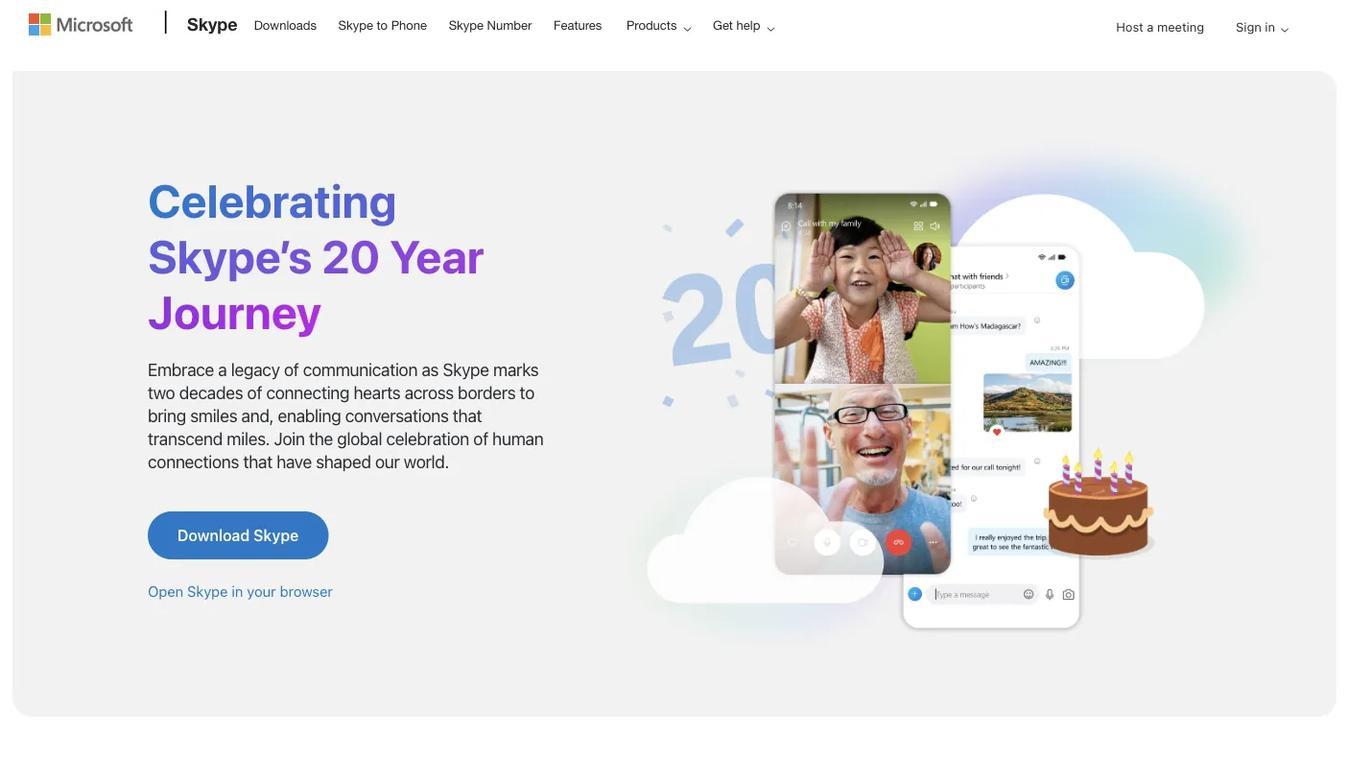 Task type: describe. For each thing, give the bounding box(es) containing it.
features
[[554, 17, 602, 32]]

legacy
[[231, 359, 280, 380]]

communication
[[303, 359, 418, 380]]

in inside menu bar
[[1265, 19, 1275, 34]]

skype right open
[[187, 582, 228, 599]]

sign in link
[[1221, 2, 1297, 51]]

skype up your
[[254, 526, 299, 545]]

skype to phone
[[338, 17, 427, 32]]

host a meeting
[[1116, 19, 1204, 34]]

the
[[309, 428, 333, 449]]

a for embrace
[[218, 359, 227, 380]]

global
[[337, 428, 382, 449]]

celebrating skype's 20 year journey
[[148, 173, 484, 338]]

conversations
[[345, 405, 449, 426]]

get help
[[713, 17, 760, 32]]

phone
[[391, 17, 427, 32]]

skype link
[[178, 1, 243, 53]]

open skype in your browser link
[[148, 582, 333, 599]]

products
[[627, 17, 677, 32]]

year
[[390, 229, 484, 283]]

a for host
[[1147, 19, 1154, 34]]

host a meeting link
[[1101, 2, 1220, 51]]

open
[[148, 582, 183, 599]]

shaped
[[316, 451, 371, 472]]

number
[[487, 17, 532, 32]]

sign in
[[1236, 19, 1275, 34]]

downloads
[[254, 17, 317, 32]]

download skype
[[178, 526, 299, 545]]

embrace
[[148, 359, 214, 380]]

skype number link
[[440, 1, 541, 47]]

journey
[[148, 284, 322, 338]]

meeting
[[1157, 19, 1204, 34]]



Task type: locate. For each thing, give the bounding box(es) containing it.
0 horizontal spatial that
[[243, 451, 272, 472]]

a inside "link"
[[1147, 19, 1154, 34]]

menu bar containing host a meeting
[[29, 2, 1320, 101]]

to
[[377, 17, 388, 32], [520, 382, 535, 403]]

in
[[1265, 19, 1275, 34], [232, 582, 243, 599]]

hearts
[[354, 382, 401, 403]]

menu bar
[[29, 2, 1320, 101]]

help
[[737, 17, 760, 32]]

skype left "downloads" 'link'
[[187, 13, 238, 34]]

0 vertical spatial in
[[1265, 19, 1275, 34]]

connections
[[148, 451, 239, 472]]

microsoft image
[[29, 13, 132, 36]]

20
[[322, 229, 380, 283]]

a
[[1147, 19, 1154, 34], [218, 359, 227, 380]]

of left human
[[473, 428, 488, 449]]

open skype in your browser
[[148, 582, 333, 599]]

download skype link
[[148, 511, 329, 559]]

1 vertical spatial to
[[520, 382, 535, 403]]

1 horizontal spatial of
[[284, 359, 299, 380]]

a right host
[[1147, 19, 1154, 34]]

1 horizontal spatial that
[[453, 405, 482, 426]]

1 vertical spatial that
[[243, 451, 272, 472]]

sign
[[1236, 19, 1262, 34]]

to down marks
[[520, 382, 535, 403]]

human
[[492, 428, 544, 449]]

0 horizontal spatial to
[[377, 17, 388, 32]]

download
[[178, 526, 250, 545]]

that
[[453, 405, 482, 426], [243, 451, 272, 472]]

in right sign
[[1265, 19, 1275, 34]]

celebration
[[386, 428, 469, 449]]

as
[[422, 359, 439, 380]]

to left phone
[[377, 17, 388, 32]]

1 vertical spatial in
[[232, 582, 243, 599]]

enabling
[[278, 405, 341, 426]]

miles.
[[227, 428, 270, 449]]

your
[[247, 582, 276, 599]]

two
[[148, 382, 175, 403]]

products button
[[614, 1, 707, 49]]

skype inside embrace a legacy of communication as skype marks two decades of connecting hearts across borders to bring smiles and, enabling conversations that transcend miles. join the global celebration of human connections that have shaped our world.
[[443, 359, 489, 380]]

get help button
[[701, 1, 790, 49]]

features link
[[545, 1, 611, 47]]

have
[[276, 451, 312, 472]]

connecting
[[266, 382, 350, 403]]

1 horizontal spatial in
[[1265, 19, 1275, 34]]

borders
[[458, 382, 516, 403]]

host
[[1116, 19, 1144, 34]]

0 horizontal spatial a
[[218, 359, 227, 380]]

get
[[713, 17, 733, 32]]

bring
[[148, 405, 186, 426]]

a up 'decades'
[[218, 359, 227, 380]]

a inside embrace a legacy of communication as skype marks two decades of connecting hearts across borders to bring smiles and, enabling conversations that transcend miles. join the global celebration of human connections that have shaped our world.
[[218, 359, 227, 380]]

join
[[274, 428, 305, 449]]

browser
[[280, 582, 333, 599]]

skype left phone
[[338, 17, 373, 32]]

world.
[[404, 451, 449, 472]]

arrow down image
[[1273, 18, 1297, 41]]

our
[[375, 451, 400, 472]]

across
[[405, 382, 454, 403]]

0 horizontal spatial in
[[232, 582, 243, 599]]

to inside embrace a legacy of communication as skype marks two decades of connecting hearts across borders to bring smiles and, enabling conversations that transcend miles. join the global celebration of human connections that have shaped our world.
[[520, 382, 535, 403]]

0 vertical spatial of
[[284, 359, 299, 380]]

0 vertical spatial to
[[377, 17, 388, 32]]

embrace a legacy of communication as skype marks two decades of connecting hearts across borders to bring smiles and, enabling conversations that transcend miles. join the global celebration of human connections that have shaped our world.
[[148, 359, 544, 472]]

downloads link
[[245, 1, 325, 47]]

1 vertical spatial a
[[218, 359, 227, 380]]

skype to phone link
[[330, 1, 436, 47]]

0 vertical spatial that
[[453, 405, 482, 426]]

0 vertical spatial a
[[1147, 19, 1154, 34]]

0 horizontal spatial of
[[247, 382, 262, 403]]

in left your
[[232, 582, 243, 599]]

celebrating
[[148, 173, 397, 228]]

1 horizontal spatial to
[[520, 382, 535, 403]]

great video calling with skype image
[[608, 129, 1279, 658]]

skype left number
[[449, 17, 484, 32]]

skype up borders
[[443, 359, 489, 380]]

that down borders
[[453, 405, 482, 426]]

skype
[[187, 13, 238, 34], [338, 17, 373, 32], [449, 17, 484, 32], [443, 359, 489, 380], [254, 526, 299, 545], [187, 582, 228, 599]]

2 vertical spatial of
[[473, 428, 488, 449]]

and,
[[241, 405, 274, 426]]

2 horizontal spatial of
[[473, 428, 488, 449]]

1 horizontal spatial a
[[1147, 19, 1154, 34]]

skype number
[[449, 17, 532, 32]]

skype's
[[148, 229, 312, 283]]

decades
[[179, 382, 243, 403]]

of
[[284, 359, 299, 380], [247, 382, 262, 403], [473, 428, 488, 449]]

of down 'legacy'
[[247, 382, 262, 403]]

that down miles.
[[243, 451, 272, 472]]

transcend
[[148, 428, 223, 449]]

marks
[[493, 359, 539, 380]]

smiles
[[190, 405, 237, 426]]

of up connecting
[[284, 359, 299, 380]]

1 vertical spatial of
[[247, 382, 262, 403]]



Task type: vqa. For each thing, say whether or not it's contained in the screenshot.
'Downloads' link
yes



